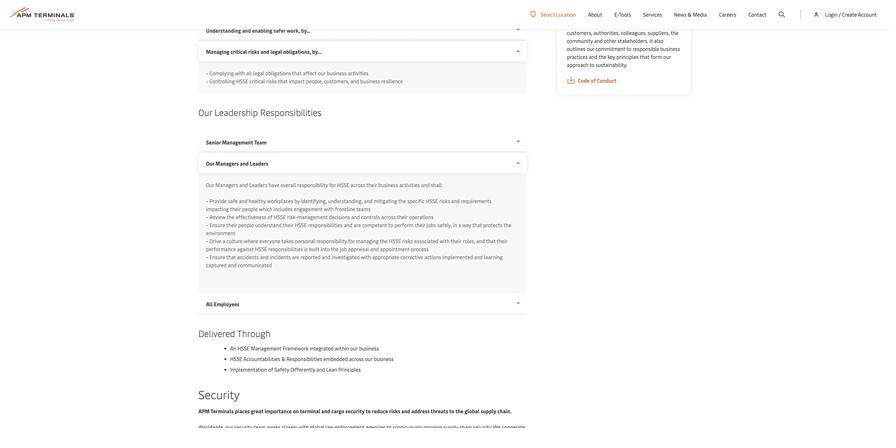 Task type: locate. For each thing, give the bounding box(es) containing it.
management
[[298, 214, 328, 221]]

controlling hsse critical risks that impact people, customers, and business resilience
[[210, 78, 403, 85]]

our inside dropdown button
[[206, 160, 215, 167]]

our
[[318, 70, 326, 77], [351, 345, 358, 352], [365, 356, 373, 363]]

responsibilities down takes on the left of the page
[[269, 246, 303, 253]]

leaders inside our managers and leaders dropdown button
[[250, 160, 269, 167]]

managers inside the our managers and leaders element
[[216, 182, 238, 189]]

management up our managers and leaders
[[222, 139, 253, 146]]

1 vertical spatial of
[[268, 214, 273, 221]]

and left shall:
[[421, 182, 430, 189]]

understand
[[255, 222, 282, 229]]

0 vertical spatial legal
[[271, 48, 282, 55]]

responsibilities down management
[[308, 222, 343, 229]]

0 vertical spatial our
[[199, 106, 212, 118]]

by
[[295, 198, 300, 205]]

protects
[[484, 222, 503, 229]]

to right threats
[[450, 408, 455, 415]]

select location
[[541, 11, 576, 18]]

their up environment
[[226, 222, 237, 229]]

- left the review on the left of the page
[[206, 214, 208, 221]]

& inside dropdown button
[[688, 11, 692, 18]]

is
[[304, 246, 308, 253]]

of for code
[[591, 77, 596, 84]]

hsse right an
[[238, 345, 250, 352]]

principles
[[339, 366, 361, 373]]

- left complying
[[206, 70, 208, 77]]

are
[[354, 222, 361, 229], [292, 254, 300, 261]]

leaders
[[250, 160, 269, 167], [249, 182, 268, 189]]

management up accountabilities
[[251, 345, 282, 352]]

associated
[[414, 238, 439, 245]]

risks down understanding and enabling safer work, by…
[[248, 48, 260, 55]]

our managers and leaders element
[[199, 173, 527, 294]]

threats
[[431, 408, 449, 415]]

1 horizontal spatial a
[[459, 222, 462, 229]]

1 horizontal spatial &
[[688, 11, 692, 18]]

all
[[246, 70, 252, 77]]

are down teams
[[354, 222, 361, 229]]

2 vertical spatial our
[[206, 182, 214, 189]]

0 horizontal spatial &
[[282, 356, 285, 363]]

and down "senior management team"
[[240, 160, 249, 167]]

review
[[210, 214, 226, 221]]

their down in
[[451, 238, 462, 245]]

1 horizontal spatial for
[[348, 238, 355, 245]]

to left "reduce"
[[366, 408, 371, 415]]

cargo
[[332, 408, 345, 415]]

1 ensure from the top
[[210, 222, 225, 229]]

have
[[269, 182, 280, 189]]

that
[[292, 70, 302, 77], [278, 78, 288, 85], [486, 238, 496, 245], [226, 254, 236, 261]]

mitigating
[[374, 198, 398, 205]]

that down performance
[[226, 254, 236, 261]]

safely,
[[438, 222, 452, 229]]

0 horizontal spatial legal
[[253, 70, 264, 77]]

to left perform
[[389, 222, 394, 229]]

people down effectiveness
[[238, 222, 254, 229]]

code of conduct link
[[567, 77, 682, 85]]

across up competent
[[382, 214, 396, 221]]

1 horizontal spatial to
[[389, 222, 394, 229]]

- up environment
[[206, 222, 208, 229]]

0 horizontal spatial are
[[292, 254, 300, 261]]

workplaces
[[267, 198, 293, 205]]

hsse down includes
[[274, 214, 286, 221]]

0 vertical spatial &
[[688, 11, 692, 18]]

and down our managers and leaders
[[240, 182, 248, 189]]

hsse inside managing critical risks and legal obligations, by... element
[[236, 78, 248, 85]]

0 vertical spatial responsibilities
[[260, 106, 322, 118]]

0 vertical spatial activities
[[348, 70, 369, 77]]

1 vertical spatial across
[[382, 214, 396, 221]]

appropriate
[[373, 254, 399, 261]]

the left global
[[456, 408, 464, 415]]

1 vertical spatial responsibilities
[[287, 356, 323, 363]]

select
[[541, 11, 555, 18]]

people
[[242, 206, 258, 213], [238, 222, 254, 229]]

managers inside our managers and leaders dropdown button
[[216, 160, 239, 167]]

0 vertical spatial responsibility
[[298, 182, 328, 189]]

enabling
[[252, 27, 273, 34]]

1 vertical spatial leaders
[[249, 182, 268, 189]]

are left 'reported'
[[292, 254, 300, 261]]

investigated
[[332, 254, 360, 261]]

hsse up understanding,
[[337, 182, 350, 189]]

- left controlling
[[206, 78, 208, 85]]

our inside complying with all legal obligations that affect our business activities -
[[318, 70, 326, 77]]

for up appraisal
[[348, 238, 355, 245]]

to
[[389, 222, 394, 229], [366, 408, 371, 415], [450, 408, 455, 415]]

0 vertical spatial ensure
[[210, 222, 225, 229]]

conduct
[[597, 77, 617, 84]]

6 - from the top
[[206, 238, 208, 245]]

about
[[589, 11, 603, 18]]

with left all
[[235, 70, 245, 77]]

our down senior
[[206, 160, 215, 167]]

safer
[[274, 27, 286, 34]]

& up safety
[[282, 356, 285, 363]]

of left safety
[[269, 366, 273, 373]]

their up mitigating
[[367, 182, 377, 189]]

the right protects on the right of the page
[[504, 222, 512, 229]]

2 vertical spatial our
[[365, 356, 373, 363]]

0 vertical spatial people
[[242, 206, 258, 213]]

0 horizontal spatial critical
[[231, 48, 247, 55]]

1 vertical spatial legal
[[253, 70, 264, 77]]

for up understanding,
[[330, 182, 336, 189]]

0 vertical spatial are
[[354, 222, 361, 229]]

their up the learning
[[497, 238, 508, 245]]

2 vertical spatial of
[[269, 366, 273, 373]]

1 vertical spatial critical
[[250, 78, 265, 85]]

employees
[[214, 301, 240, 308]]

of
[[591, 77, 596, 84], [268, 214, 273, 221], [269, 366, 273, 373]]

legal inside complying with all legal obligations that affect our business activities -
[[253, 70, 264, 77]]

framework
[[283, 345, 309, 352]]

0 horizontal spatial responsibilities
[[269, 246, 303, 253]]

legal inside dropdown button
[[271, 48, 282, 55]]

0 horizontal spatial a
[[223, 238, 225, 245]]

and right captured
[[228, 262, 237, 269]]

responsibility up identifying,
[[298, 182, 328, 189]]

- up captured
[[206, 254, 208, 261]]

risks inside dropdown button
[[248, 48, 260, 55]]

location
[[557, 11, 576, 18]]

leaders left have
[[249, 182, 268, 189]]

across up "principles"
[[349, 356, 364, 363]]

& right news
[[688, 11, 692, 18]]

obligations,
[[283, 48, 311, 55]]

1 managers from the top
[[216, 160, 239, 167]]

to inside - provide safe and healthy workplaces by identifying, understanding, and mitigating the specific hsse risks and requirements impacting their people which includes engagement with frontline teams - review the effectiveness of hsse risk-management decisions and controls across their operations - ensure their people understand their hsse responsibilities and are competent to perform their jobs safely, in a way that protects the environment - drive a culture where everyone takes personal responsibility for managing the hsse risks associated with their roles, and that their performance against hsse responsibilities is built into the job appraisal and appointment process - ensure that accidents and incidents are reported and investigated with appropriate corrective actions implemented and learning captured and communicated
[[389, 222, 394, 229]]

0 horizontal spatial our
[[318, 70, 326, 77]]

0 horizontal spatial for
[[330, 182, 336, 189]]

appraisal
[[348, 246, 369, 253]]

our up provide
[[206, 182, 214, 189]]

business
[[327, 70, 347, 77], [361, 78, 380, 85], [379, 182, 398, 189], [359, 345, 379, 352], [374, 356, 394, 363]]

1 vertical spatial our
[[351, 345, 358, 352]]

our managers and leaders have overall responsibility for hsse across their business activities and shall:
[[206, 182, 443, 189]]

and left address
[[402, 408, 411, 415]]

media
[[693, 11, 708, 18]]

our left "leadership"
[[199, 106, 212, 118]]

careers
[[720, 11, 737, 18]]

that inside complying with all legal obligations that affect our business activities -
[[292, 70, 302, 77]]

for
[[330, 182, 336, 189], [348, 238, 355, 245]]

leaders down team
[[250, 160, 269, 167]]

and
[[242, 27, 251, 34], [261, 48, 270, 55], [351, 78, 359, 85], [240, 160, 249, 167], [240, 182, 248, 189], [421, 182, 430, 189], [239, 198, 248, 205], [364, 198, 373, 205], [352, 214, 360, 221], [344, 222, 353, 229], [371, 246, 379, 253], [260, 254, 269, 261], [322, 254, 331, 261], [228, 262, 237, 269], [317, 366, 325, 373], [322, 408, 330, 415], [402, 408, 411, 415]]

across inside - provide safe and healthy workplaces by identifying, understanding, and mitigating the specific hsse risks and requirements impacting their people which includes engagement with frontline teams - review the effectiveness of hsse risk-management decisions and controls across their operations - ensure their people understand their hsse responsibilities and are competent to perform their jobs safely, in a way that protects the environment - drive a culture where everyone takes personal responsibility for managing the hsse risks associated with their roles, and that their performance against hsse responsibilities is built into the job appraisal and appointment process - ensure that accidents and incidents are reported and investigated with appropriate corrective actions implemented and learning captured and communicated
[[382, 214, 396, 221]]

people up effectiveness
[[242, 206, 258, 213]]

supply
[[481, 408, 497, 415]]

across
[[351, 182, 366, 189], [382, 214, 396, 221], [349, 356, 364, 363]]

/
[[839, 11, 842, 18]]

their
[[367, 182, 377, 189], [230, 206, 241, 213], [397, 214, 408, 221], [226, 222, 237, 229], [283, 222, 294, 229], [415, 222, 426, 229], [451, 238, 462, 245], [497, 238, 508, 245]]

with down safely,
[[440, 238, 450, 245]]

incidents
[[270, 254, 291, 261]]

about button
[[589, 0, 603, 29]]

0 vertical spatial leaders
[[250, 160, 269, 167]]

1 vertical spatial activities
[[400, 182, 420, 189]]

responsibilities
[[308, 222, 343, 229], [269, 246, 303, 253]]

into
[[321, 246, 330, 253]]

corrective
[[401, 254, 424, 261]]

captured
[[206, 262, 227, 269]]

1 vertical spatial responsibilities
[[269, 246, 303, 253]]

responsibility inside - provide safe and healthy workplaces by identifying, understanding, and mitigating the specific hsse risks and requirements impacting their people which includes engagement with frontline teams - review the effectiveness of hsse risk-management decisions and controls across their operations - ensure their people understand their hsse responsibilities and are competent to perform their jobs safely, in a way that protects the environment - drive a culture where everyone takes personal responsibility for managing the hsse risks associated with their roles, and that their performance against hsse responsibilities is built into the job appraisal and appointment process - ensure that accidents and incidents are reported and investigated with appropriate corrective actions implemented and learning captured and communicated
[[316, 238, 347, 245]]

risks up process
[[403, 238, 413, 245]]

0 vertical spatial critical
[[231, 48, 247, 55]]

and right safe
[[239, 198, 248, 205]]

ensure up captured
[[210, 254, 225, 261]]

and right customers,
[[351, 78, 359, 85]]

and down managing
[[371, 246, 379, 253]]

1 vertical spatial for
[[348, 238, 355, 245]]

ensure
[[210, 222, 225, 229], [210, 254, 225, 261]]

0 vertical spatial managers
[[216, 160, 239, 167]]

critical right managing
[[231, 48, 247, 55]]

services button
[[644, 0, 663, 29]]

5 - from the top
[[206, 222, 208, 229]]

select location button
[[531, 11, 576, 18]]

activities inside the our managers and leaders element
[[400, 182, 420, 189]]

built
[[309, 246, 320, 253]]

leaders inside the our managers and leaders element
[[249, 182, 268, 189]]

perform
[[395, 222, 414, 229]]

0 horizontal spatial activities
[[348, 70, 369, 77]]

legal left obligations, in the left of the page
[[271, 48, 282, 55]]

e-tools button
[[615, 0, 632, 29]]

across up understanding,
[[351, 182, 366, 189]]

1 vertical spatial our
[[206, 160, 215, 167]]

of right the code
[[591, 77, 596, 84]]

implementation
[[230, 366, 267, 373]]

personal
[[295, 238, 315, 245]]

1 horizontal spatial legal
[[271, 48, 282, 55]]

4 - from the top
[[206, 214, 208, 221]]

2 managers from the top
[[216, 182, 238, 189]]

activities down the managing critical risks and legal obligations, by... dropdown button
[[348, 70, 369, 77]]

and left enabling
[[242, 27, 251, 34]]

managers down "senior management team"
[[216, 160, 239, 167]]

managers up safe
[[216, 182, 238, 189]]

3 - from the top
[[206, 198, 208, 205]]

0 vertical spatial our
[[318, 70, 326, 77]]

of inside - provide safe and healthy workplaces by identifying, understanding, and mitigating the specific hsse risks and requirements impacting their people which includes engagement with frontline teams - review the effectiveness of hsse risk-management decisions and controls across their operations - ensure their people understand their hsse responsibilities and are competent to perform their jobs safely, in a way that protects the environment - drive a culture where everyone takes personal responsibility for managing the hsse risks associated with their roles, and that their performance against hsse responsibilities is built into the job appraisal and appointment process - ensure that accidents and incidents are reported and investigated with appropriate corrective actions implemented and learning captured and communicated
[[268, 214, 273, 221]]

1 horizontal spatial responsibilities
[[308, 222, 343, 229]]

process
[[411, 246, 429, 253]]

risks
[[248, 48, 260, 55], [267, 78, 277, 85], [440, 198, 450, 205], [403, 238, 413, 245], [389, 408, 401, 415]]

and up teams
[[364, 198, 373, 205]]

legal right all
[[253, 70, 264, 77]]

account
[[859, 11, 878, 18]]

-
[[206, 70, 208, 77], [206, 78, 208, 85], [206, 198, 208, 205], [206, 214, 208, 221], [206, 222, 208, 229], [206, 238, 208, 245], [206, 254, 208, 261]]

2 horizontal spatial our
[[365, 356, 373, 363]]

critical down all
[[250, 78, 265, 85]]

tools
[[619, 11, 632, 18]]

critical
[[231, 48, 247, 55], [250, 78, 265, 85]]

their down safe
[[230, 206, 241, 213]]

1 vertical spatial are
[[292, 254, 300, 261]]

- left drive on the bottom of page
[[206, 238, 208, 245]]

resilience
[[382, 78, 403, 85]]

of for implementation
[[269, 366, 273, 373]]

hsse down all
[[236, 78, 248, 85]]

that up impact
[[292, 70, 302, 77]]

hsse
[[236, 78, 248, 85], [337, 182, 350, 189], [426, 198, 438, 205], [274, 214, 286, 221], [295, 222, 307, 229], [389, 238, 401, 245], [255, 246, 267, 253], [238, 345, 250, 352], [230, 356, 242, 363]]

1 vertical spatial managers
[[216, 182, 238, 189]]

responsibilities down an hsse management framework integrated within our business
[[287, 356, 323, 363]]

1 vertical spatial responsibility
[[316, 238, 347, 245]]

of up understand
[[268, 214, 273, 221]]

a right in
[[459, 222, 462, 229]]

the
[[399, 198, 406, 205], [227, 214, 235, 221], [504, 222, 512, 229], [380, 238, 388, 245], [331, 246, 339, 253], [456, 408, 464, 415]]

1 horizontal spatial our
[[351, 345, 358, 352]]

and requirements
[[452, 198, 492, 205]]

and down teams
[[352, 214, 360, 221]]

1 horizontal spatial critical
[[250, 78, 265, 85]]

1 horizontal spatial activities
[[400, 182, 420, 189]]

0 vertical spatial management
[[222, 139, 253, 146]]

a right drive on the bottom of page
[[223, 238, 225, 245]]

a
[[459, 222, 462, 229], [223, 238, 225, 245]]

&
[[688, 11, 692, 18], [282, 356, 285, 363]]

and down enabling
[[261, 48, 270, 55]]

risks right "reduce"
[[389, 408, 401, 415]]

responsibilities down impact
[[260, 106, 322, 118]]

critical inside dropdown button
[[231, 48, 247, 55]]

1 vertical spatial ensure
[[210, 254, 225, 261]]

1 vertical spatial &
[[282, 356, 285, 363]]

ensure down the review on the left of the page
[[210, 222, 225, 229]]

and down decisions on the left of the page
[[344, 222, 353, 229]]

delivered
[[199, 328, 235, 340]]

our for embedded
[[365, 356, 373, 363]]

with up decisions on the left of the page
[[324, 206, 334, 213]]

activities up specific
[[400, 182, 420, 189]]

chain.
[[498, 408, 512, 415]]

responsibility up into
[[316, 238, 347, 245]]

2 - from the top
[[206, 78, 208, 85]]

0 vertical spatial of
[[591, 77, 596, 84]]



Task type: describe. For each thing, give the bounding box(es) containing it.
1 vertical spatial management
[[251, 345, 282, 352]]

contact
[[749, 11, 767, 18]]

managing critical risks and legal obligations, by... button
[[199, 41, 527, 61]]

security
[[346, 408, 365, 415]]

and up communicated
[[260, 254, 269, 261]]

2 horizontal spatial to
[[450, 408, 455, 415]]

delivered through
[[199, 328, 271, 340]]

job
[[340, 246, 347, 253]]

people,
[[306, 78, 323, 85]]

in
[[453, 222, 458, 229]]

through
[[237, 328, 271, 340]]

0 vertical spatial responsibilities
[[308, 222, 343, 229]]

with inside complying with all legal obligations that affect our business activities -
[[235, 70, 245, 77]]

culture
[[227, 238, 243, 245]]

risks down shall:
[[440, 198, 450, 205]]

team
[[254, 139, 267, 146]]

appointment
[[380, 246, 410, 253]]

business inside the our managers and leaders element
[[379, 182, 398, 189]]

includes
[[274, 206, 293, 213]]

our for our managers and leaders
[[206, 160, 215, 167]]

managers for our managers and leaders have overall responsibility for hsse across their business activities and shall:
[[216, 182, 238, 189]]

news
[[675, 11, 687, 18]]

safe
[[228, 198, 238, 205]]

safety
[[275, 366, 289, 373]]

leaders for our managers and leaders have overall responsibility for hsse across their business activities and shall:
[[249, 182, 268, 189]]

against
[[237, 246, 254, 253]]

managing
[[206, 48, 230, 55]]

0 vertical spatial for
[[330, 182, 336, 189]]

actions
[[425, 254, 441, 261]]

hsse down risk- at left
[[295, 222, 307, 229]]

hsse right specific
[[426, 198, 438, 205]]

engagement
[[294, 206, 323, 213]]

their up perform
[[397, 214, 408, 221]]

careers button
[[720, 0, 737, 29]]

great
[[251, 408, 264, 415]]

hsse down everyone
[[255, 246, 267, 253]]

services
[[644, 11, 663, 18]]

business inside complying with all legal obligations that affect our business activities -
[[327, 70, 347, 77]]

with down appraisal
[[361, 254, 371, 261]]

login / create account
[[826, 11, 878, 18]]

operations
[[409, 214, 434, 221]]

managing critical risks and legal obligations, by... element
[[199, 61, 527, 93]]

and down into
[[322, 254, 331, 261]]

the up appointment at the left bottom of page
[[380, 238, 388, 245]]

managers for our managers and leaders
[[216, 160, 239, 167]]

managing
[[356, 238, 379, 245]]

our managers and leaders
[[206, 160, 269, 167]]

everyone
[[260, 238, 280, 245]]

our for integrated
[[351, 345, 358, 352]]

specific
[[408, 198, 425, 205]]

embedded
[[324, 356, 348, 363]]

environment
[[206, 230, 236, 237]]

- inside complying with all legal obligations that affect our business activities -
[[206, 78, 208, 85]]

overall
[[281, 182, 296, 189]]

2 vertical spatial across
[[349, 356, 364, 363]]

an
[[230, 345, 236, 352]]

for inside - provide safe and healthy workplaces by identifying, understanding, and mitigating the specific hsse risks and requirements impacting their people which includes engagement with frontline teams - review the effectiveness of hsse risk-management decisions and controls across their operations - ensure their people understand their hsse responsibilities and are competent to perform their jobs safely, in a way that protects the environment - drive a culture where everyone takes personal responsibility for managing the hsse risks associated with their roles, and that their performance against hsse responsibilities is built into the job appraisal and appointment process - ensure that accidents and incidents are reported and investigated with appropriate corrective actions implemented and learning captured and communicated
[[348, 238, 355, 245]]

communicated
[[238, 262, 272, 269]]

integrated
[[310, 345, 334, 352]]

our for our managers and leaders have overall responsibility for hsse across their business activities and shall:
[[206, 182, 214, 189]]

where
[[244, 238, 258, 245]]

implementation of safety differently and lean principles
[[230, 366, 361, 373]]

customers,
[[324, 78, 349, 85]]

the left specific
[[399, 198, 406, 205]]

an hsse management framework integrated within our business
[[230, 345, 379, 352]]

- provide safe and healthy workplaces by identifying, understanding, and mitigating the specific hsse risks and requirements impacting their people which includes engagement with frontline teams - review the effectiveness of hsse risk-management decisions and controls across their operations - ensure their people understand their hsse responsibilities and are competent to perform their jobs safely, in a way that protects the environment - drive a culture where everyone takes personal responsibility for managing the hsse risks associated with their roles, and that their performance against hsse responsibilities is built into the job appraisal and appointment process - ensure that accidents and incidents are reported and investigated with appropriate corrective actions implemented and learning captured and communicated
[[206, 198, 512, 269]]

e-
[[615, 11, 619, 18]]

leaders for our managers and leaders
[[250, 160, 269, 167]]

activities inside complying with all legal obligations that affect our business activities -
[[348, 70, 369, 77]]

all
[[206, 301, 213, 308]]

1 horizontal spatial are
[[354, 222, 361, 229]]

healthy
[[249, 198, 266, 205]]

login
[[826, 11, 838, 18]]

understanding
[[206, 27, 241, 34]]

management inside senior management team dropdown button
[[222, 139, 253, 146]]

the right the review on the left of the page
[[227, 214, 235, 221]]

places
[[235, 408, 250, 415]]

login / create account link
[[814, 0, 878, 29]]

news & media button
[[675, 0, 708, 29]]

and left cargo
[[322, 408, 330, 415]]

managing critical risks and legal obligations, by...
[[206, 48, 322, 55]]

and left lean
[[317, 366, 325, 373]]

controls
[[361, 214, 380, 221]]

roles, and
[[463, 238, 485, 245]]

1 - from the top
[[206, 70, 208, 77]]

that down protects on the right of the page
[[486, 238, 496, 245]]

frontline
[[335, 206, 355, 213]]

0 vertical spatial across
[[351, 182, 366, 189]]

accountabilities
[[244, 356, 280, 363]]

1 vertical spatial a
[[223, 238, 225, 245]]

accidents
[[237, 254, 259, 261]]

global
[[465, 408, 480, 415]]

effectiveness
[[236, 214, 267, 221]]

terminals
[[211, 408, 234, 415]]

0 vertical spatial a
[[459, 222, 462, 229]]

terminal
[[300, 408, 321, 415]]

decisions
[[329, 214, 350, 221]]

security
[[199, 387, 240, 403]]

by…
[[301, 27, 311, 34]]

2 ensure from the top
[[210, 254, 225, 261]]

address
[[412, 408, 430, 415]]

that down obligations
[[278, 78, 288, 85]]

the left job
[[331, 246, 339, 253]]

hsse down an
[[230, 356, 242, 363]]

create
[[843, 11, 858, 18]]

risks down obligations
[[267, 78, 277, 85]]

lean
[[326, 366, 337, 373]]

hsse accountabilities & responsibilities embedded across our business
[[230, 356, 394, 363]]

their down the operations
[[415, 222, 426, 229]]

which
[[259, 206, 273, 213]]

all employees
[[206, 301, 240, 308]]

0 horizontal spatial to
[[366, 408, 371, 415]]

our for our leadership responsibilities
[[199, 106, 212, 118]]

understanding,
[[328, 198, 363, 205]]

all employees button
[[199, 294, 527, 315]]

leadership
[[215, 106, 258, 118]]

our managers and leaders button
[[199, 153, 527, 173]]

their down risk- at left
[[283, 222, 294, 229]]

hsse up appointment at the left bottom of page
[[389, 238, 401, 245]]

on
[[293, 408, 299, 415]]

complying
[[210, 70, 234, 77]]

1 vertical spatial people
[[238, 222, 254, 229]]

7 - from the top
[[206, 254, 208, 261]]

risk-
[[287, 214, 298, 221]]

senior management team
[[206, 139, 267, 146]]

reported
[[301, 254, 321, 261]]

complying with all legal obligations that affect our business activities -
[[206, 70, 369, 85]]



Task type: vqa. For each thing, say whether or not it's contained in the screenshot.
Confirm
no



